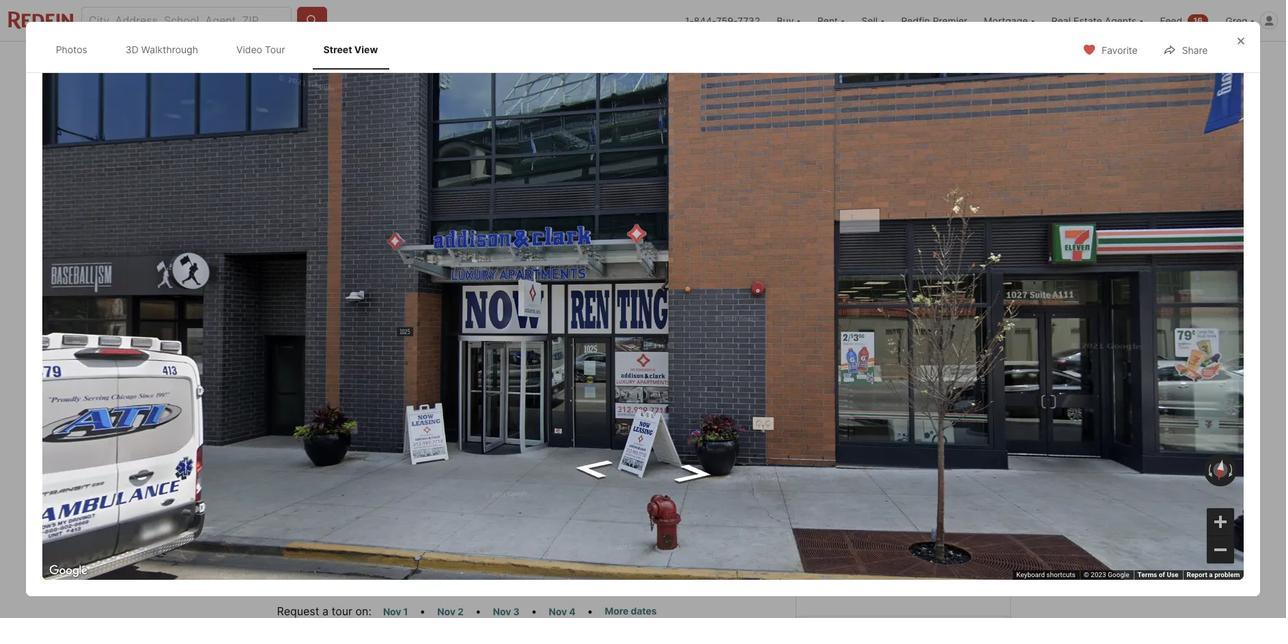 Task type: vqa. For each thing, say whether or not it's contained in the screenshot.
Thursday 16 Nov
no



Task type: describe. For each thing, give the bounding box(es) containing it.
this
[[310, 577, 332, 590]]

more for more dates
[[605, 606, 629, 618]]

street view tab
[[313, 33, 389, 67]]

1 horizontal spatial addison
[[523, 410, 565, 424]]

chicago
[[585, 410, 628, 424]]

1
[[403, 607, 408, 618]]

viewed
[[418, 577, 454, 590]]

unit
[[477, 501, 492, 512]]

submit search image
[[305, 14, 319, 27]]

popular
[[310, 555, 351, 568]]

nov 1 button
[[377, 605, 414, 619]]

terms of use link
[[1138, 572, 1179, 579]]

3 inside nov 3 "button"
[[513, 607, 520, 618]]

st
[[568, 410, 579, 424]]

3d for tab list containing photos
[[126, 44, 139, 55]]

il
[[634, 410, 643, 424]]

© 2023 google
[[1084, 572, 1130, 579]]

28 photos button
[[909, 351, 998, 378]]

dialog containing photos
[[26, 22, 1261, 597]]

(312) 815-7756 link
[[813, 568, 994, 601]]

in
[[505, 577, 514, 590]]

City, Address, School, Agent, ZIP search field
[[81, 7, 292, 34]]

feed
[[1160, 15, 1183, 26]]

w
[[510, 410, 520, 424]]

been
[[389, 577, 414, 590]]

nov 1
[[383, 607, 408, 618]]

residences for the residences at addison and clark 1025 w addison st , chicago , il 60613
[[300, 410, 362, 424]]

street view inside tab
[[323, 44, 378, 55]]

nov for nov 2
[[437, 607, 456, 618]]

tour
[[265, 44, 285, 55]]

disposal
[[547, 501, 580, 512]]

0-
[[408, 436, 426, 456]]

3d & video tour
[[293, 95, 365, 105]]

1-844-759-7732 link
[[685, 15, 761, 26]]

clark for the residences at addison and clark
[[900, 451, 935, 467]]

street view button
[[486, 351, 582, 378]]

has
[[367, 577, 385, 590]]

the residences at addison and clark 1025 w addison st , chicago , il 60613
[[277, 410, 678, 424]]

2 tab from the left
[[442, 44, 522, 77]]

2 , from the left
[[628, 410, 631, 424]]

send a message button
[[813, 529, 994, 562]]

request a tour
[[865, 495, 942, 509]]

search link
[[292, 53, 352, 69]]

terms of use
[[1138, 572, 1179, 579]]

nov 2 button
[[431, 605, 470, 619]]

3 tab from the left
[[522, 44, 573, 77]]

street view inside button
[[516, 359, 570, 370]]

nov 2
[[437, 607, 464, 618]]

&
[[307, 95, 312, 105]]

video
[[314, 95, 340, 105]]

60613
[[646, 410, 678, 424]]

3d walkthrough tab
[[115, 33, 209, 67]]

1 , from the left
[[579, 410, 582, 424]]

keyboard shortcuts button
[[1017, 571, 1076, 581]]

search tab list
[[277, 42, 725, 77]]

nov for nov 4
[[549, 607, 567, 618]]

more dates
[[605, 606, 657, 618]]

addison for the residences at addison and clark
[[813, 451, 868, 467]]

this rental has been viewed 22 times in the last 3 days!
[[310, 577, 596, 590]]

815-
[[902, 577, 927, 591]]

4
[[569, 607, 576, 618]]

w/d
[[448, 501, 465, 512]]

baths
[[469, 457, 499, 471]]

pet friendly
[[285, 501, 331, 512]]

the residences at addison and clark
[[813, 430, 993, 467]]

redfin
[[901, 15, 930, 26]]

5 tab from the left
[[648, 44, 714, 77]]

photos
[[954, 359, 987, 370]]

street inside button
[[516, 359, 545, 370]]

4 tab from the left
[[573, 44, 648, 77]]

w/d in unit
[[448, 501, 492, 512]]

670-1,409 sq ft
[[531, 436, 613, 471]]

google image
[[46, 563, 91, 581]]

rental for popular
[[354, 555, 385, 568]]

request
[[865, 495, 909, 509]]

walkthrough for tab list containing photos
[[141, 44, 198, 55]]

1-844-759-7732
[[685, 15, 761, 26]]

friendly
[[300, 501, 331, 512]]

report a problem link
[[1187, 572, 1240, 579]]

nov 3
[[493, 607, 520, 618]]

days!
[[569, 577, 596, 590]]

video button
[[411, 351, 480, 378]]

photos tab
[[45, 33, 98, 67]]

premier
[[933, 15, 968, 26]]

$2,372+ /mo price
[[277, 436, 376, 471]]

ft
[[548, 457, 558, 471]]

last
[[537, 577, 556, 590]]

844-
[[694, 15, 716, 26]]

3d walkthrough for tab list containing photos
[[126, 44, 198, 55]]

at for the residences at addison and clark
[[979, 430, 993, 447]]

report a problem
[[1187, 572, 1240, 579]]

video tour tab
[[225, 33, 296, 67]]



Task type: locate. For each thing, give the bounding box(es) containing it.
28 photos
[[940, 359, 987, 370]]

problem
[[1215, 572, 1240, 579]]

report
[[1187, 572, 1208, 579]]

1 vertical spatial 1-
[[469, 436, 484, 456]]

popular rental
[[310, 555, 385, 568]]

2 up baths
[[484, 436, 494, 456]]

nov inside button
[[383, 607, 401, 618]]

keyboard
[[1017, 572, 1045, 579]]

the up request on the right bottom
[[870, 430, 895, 447]]

0 vertical spatial street view
[[323, 44, 378, 55]]

nov down in
[[493, 607, 511, 618]]

1 horizontal spatial a
[[911, 495, 917, 509]]

, left chicago
[[579, 410, 582, 424]]

3d inside button
[[319, 359, 332, 370]]

7756
[[927, 577, 954, 591]]

more right disposal
[[599, 501, 619, 512]]

nov down this rental has been viewed 22 times in the last 3 days!
[[437, 607, 456, 618]]

residences for the residences at addison and clark
[[899, 430, 976, 447]]

and for the residences at addison and clark 1025 w addison st , chicago , il 60613
[[425, 410, 445, 424]]

0 horizontal spatial at
[[365, 410, 375, 424]]

1 horizontal spatial street
[[516, 359, 545, 370]]

1 horizontal spatial view
[[547, 359, 570, 370]]

0-2 beds
[[408, 436, 436, 471]]

(312)
[[872, 577, 900, 591]]

search
[[319, 55, 352, 66]]

3
[[559, 577, 566, 590], [513, 607, 520, 618]]

google
[[1108, 572, 1130, 579]]

video left tour
[[236, 44, 262, 55]]

0 horizontal spatial a
[[890, 539, 896, 553]]

3d walkthrough inside tab
[[126, 44, 198, 55]]

0 horizontal spatial and
[[425, 410, 445, 424]]

3d
[[126, 44, 139, 55], [293, 95, 305, 105], [319, 359, 332, 370]]

1 horizontal spatial ,
[[628, 410, 631, 424]]

1- left 759-
[[685, 15, 694, 26]]

0 horizontal spatial 3d
[[126, 44, 139, 55]]

0 vertical spatial rental
[[354, 555, 385, 568]]

rental up has
[[354, 555, 385, 568]]

2 horizontal spatial a
[[1209, 572, 1213, 579]]

nov 3 button
[[487, 605, 526, 619]]

2 up beds
[[426, 436, 436, 456]]

clark left 1025
[[448, 410, 476, 424]]

addison up 0- on the bottom of page
[[378, 410, 422, 424]]

1 vertical spatial 3
[[513, 607, 520, 618]]

pet
[[285, 501, 298, 512]]

a
[[911, 495, 917, 509], [890, 539, 896, 553], [1209, 572, 1213, 579]]

residences inside the residences at addison and clark
[[899, 430, 976, 447]]

1 vertical spatial a
[[890, 539, 896, 553]]

rental down popular rental
[[335, 577, 364, 590]]

nov for nov 1
[[383, 607, 401, 618]]

2 vertical spatial 3d
[[319, 359, 332, 370]]

$2,372+
[[277, 436, 342, 456]]

0 horizontal spatial street view
[[323, 44, 378, 55]]

redfin premier
[[901, 15, 968, 26]]

the for the residences at addison and clark 1025 w addison st , chicago , il 60613
[[277, 410, 298, 424]]

1 horizontal spatial 2
[[458, 607, 464, 618]]

a right send in the bottom right of the page
[[890, 539, 896, 553]]

0 horizontal spatial 3d walkthrough
[[126, 44, 198, 55]]

walkthrough
[[141, 44, 198, 55], [334, 359, 394, 370]]

residences
[[300, 410, 362, 424], [899, 430, 976, 447]]

redfin premier button
[[893, 0, 976, 41]]

1 horizontal spatial 1-
[[685, 15, 694, 26]]

1 vertical spatial and
[[871, 451, 896, 467]]

more inside button
[[605, 606, 629, 618]]

0 vertical spatial a
[[911, 495, 917, 509]]

nov inside "button"
[[493, 607, 511, 618]]

1 horizontal spatial 3d
[[293, 95, 305, 105]]

0 vertical spatial at
[[365, 410, 375, 424]]

street up 3d & video tour
[[323, 44, 352, 55]]

tab
[[367, 44, 442, 77], [442, 44, 522, 77], [522, 44, 573, 77], [573, 44, 648, 77], [648, 44, 714, 77]]

street view
[[323, 44, 378, 55], [516, 359, 570, 370]]

a right report
[[1209, 572, 1213, 579]]

0 vertical spatial video
[[236, 44, 262, 55]]

and up 0- on the bottom of page
[[425, 410, 445, 424]]

0 vertical spatial more
[[599, 501, 619, 512]]

share down 16
[[1182, 45, 1208, 56]]

, left the il
[[628, 410, 631, 424]]

1 horizontal spatial the
[[870, 430, 895, 447]]

1 horizontal spatial share
[[1182, 45, 1208, 56]]

/mo
[[346, 436, 376, 456]]

clark for the residences at addison and clark 1025 w addison st , chicago , il 60613
[[448, 410, 476, 424]]

0 horizontal spatial addison
[[378, 410, 422, 424]]

video for video tour
[[236, 44, 262, 55]]

(312) 815-7756 button
[[813, 568, 994, 601]]

1- up baths
[[469, 436, 484, 456]]

sq
[[531, 457, 545, 471]]

0 horizontal spatial 2
[[426, 436, 436, 456]]

use
[[1167, 572, 1179, 579]]

contact
[[813, 430, 870, 447]]

0 vertical spatial 1-
[[685, 15, 694, 26]]

send
[[860, 539, 887, 553]]

and inside the residences at addison and clark
[[871, 451, 896, 467]]

1 vertical spatial clark
[[900, 451, 935, 467]]

1 vertical spatial street
[[516, 359, 545, 370]]

dates
[[631, 606, 657, 618]]

1 horizontal spatial street view
[[516, 359, 570, 370]]

a for message
[[890, 539, 896, 553]]

1 horizontal spatial 3d walkthrough
[[319, 359, 394, 370]]

3d & video tour link
[[277, 80, 790, 392]]

0 vertical spatial street
[[323, 44, 352, 55]]

2 for 1-2
[[484, 436, 494, 456]]

message
[[898, 539, 946, 553]]

0 horizontal spatial clark
[[448, 410, 476, 424]]

walkthrough for '3d walkthrough' button
[[334, 359, 394, 370]]

0 vertical spatial the
[[277, 410, 298, 424]]

video up the residences at addison and clark 1025 w addison st , chicago , il 60613
[[441, 359, 469, 370]]

more for more
[[599, 501, 619, 512]]

2 vertical spatial a
[[1209, 572, 1213, 579]]

addison inside the residences at addison and clark
[[813, 451, 868, 467]]

2 inside nov 2 button
[[458, 607, 464, 618]]

a for tour
[[911, 495, 917, 509]]

a inside button
[[890, 539, 896, 553]]

favorite button
[[1071, 36, 1150, 64]]

share down redfin premier button
[[972, 54, 998, 66]]

0 vertical spatial residences
[[300, 410, 362, 424]]

2 horizontal spatial 2
[[484, 436, 494, 456]]

beds
[[408, 457, 434, 471]]

video tour
[[236, 44, 285, 55]]

0 vertical spatial clark
[[448, 410, 476, 424]]

street view up tour
[[323, 44, 378, 55]]

image image
[[277, 80, 790, 389], [796, 80, 1009, 232], [796, 237, 1009, 389]]

share button down premier
[[941, 45, 1009, 73]]

more left dates
[[605, 606, 629, 618]]

0 horizontal spatial residences
[[300, 410, 362, 424]]

street up w at the left bottom of the page
[[516, 359, 545, 370]]

0 vertical spatial view
[[354, 44, 378, 55]]

3d inside tab
[[126, 44, 139, 55]]

16
[[1194, 15, 1203, 26]]

1 vertical spatial more
[[605, 606, 629, 618]]

1 vertical spatial street view
[[516, 359, 570, 370]]

0 horizontal spatial ,
[[579, 410, 582, 424]]

walkthrough inside tab
[[141, 44, 198, 55]]

0 vertical spatial and
[[425, 410, 445, 424]]

the for the residences at addison and clark
[[870, 430, 895, 447]]

at inside the residences at addison and clark
[[979, 430, 993, 447]]

shortcuts
[[1047, 572, 1076, 579]]

1 nov from the left
[[383, 607, 401, 618]]

28
[[940, 359, 952, 370]]

and up request on the right bottom
[[871, 451, 896, 467]]

the up $2,372+
[[277, 410, 298, 424]]

1 vertical spatial residences
[[899, 430, 976, 447]]

1 horizontal spatial video
[[441, 359, 469, 370]]

0 horizontal spatial the
[[277, 410, 298, 424]]

dishwasher
[[384, 501, 429, 512]]

video for video
[[441, 359, 469, 370]]

addison right w at the left bottom of the page
[[523, 410, 565, 424]]

clark up tour
[[900, 451, 935, 467]]

at for the residences at addison and clark 1025 w addison st , chicago , il 60613
[[365, 410, 375, 424]]

2023
[[1091, 572, 1106, 579]]

walkthrough inside button
[[334, 359, 394, 370]]

1 vertical spatial at
[[979, 430, 993, 447]]

1 horizontal spatial and
[[871, 451, 896, 467]]

2 horizontal spatial addison
[[813, 451, 868, 467]]

more dates button
[[599, 604, 663, 619]]

22
[[457, 577, 471, 590]]

0 horizontal spatial video
[[236, 44, 262, 55]]

nov 4 button
[[543, 605, 582, 619]]

and for the residences at addison and clark
[[871, 451, 896, 467]]

1 vertical spatial 3d
[[293, 95, 305, 105]]

3d walkthrough inside button
[[319, 359, 394, 370]]

0 vertical spatial 3d walkthrough
[[126, 44, 198, 55]]

addison for the residences at addison and clark 1025 w addison st , chicago , il 60613
[[378, 410, 422, 424]]

nov for nov 3
[[493, 607, 511, 618]]

1- for 2
[[469, 436, 484, 456]]

1 horizontal spatial at
[[979, 430, 993, 447]]

garbage
[[512, 501, 545, 512]]

(312) 815-7756
[[872, 577, 954, 591]]

a left tour
[[911, 495, 917, 509]]

0 horizontal spatial view
[[354, 44, 378, 55]]

street view up w at the left bottom of the page
[[516, 359, 570, 370]]

,
[[579, 410, 582, 424], [628, 410, 631, 424]]

2 horizontal spatial 3d
[[319, 359, 332, 370]]

price
[[277, 457, 303, 471]]

3 right last
[[559, 577, 566, 590]]

a/c
[[351, 501, 365, 512]]

rental
[[354, 555, 385, 568], [335, 577, 364, 590]]

send a message
[[860, 539, 946, 553]]

1 vertical spatial rental
[[335, 577, 364, 590]]

view inside tab
[[354, 44, 378, 55]]

clark inside the residences at addison and clark
[[900, 451, 935, 467]]

3 nov from the left
[[493, 607, 511, 618]]

a for problem
[[1209, 572, 1213, 579]]

residences up $2,372+
[[300, 410, 362, 424]]

0 horizontal spatial share
[[972, 54, 998, 66]]

1 horizontal spatial clark
[[900, 451, 935, 467]]

view right the search at the top left of the page
[[354, 44, 378, 55]]

0 horizontal spatial share button
[[941, 45, 1009, 73]]

nov 4
[[549, 607, 576, 618]]

1 horizontal spatial 3
[[559, 577, 566, 590]]

1 vertical spatial video
[[441, 359, 469, 370]]

0 horizontal spatial 1-
[[469, 436, 484, 456]]

3d walkthrough for '3d walkthrough' button
[[319, 359, 394, 370]]

1 horizontal spatial residences
[[899, 430, 976, 447]]

rental for this
[[335, 577, 364, 590]]

tab list containing photos
[[42, 30, 403, 69]]

the inside the residences at addison and clark
[[870, 430, 895, 447]]

2 inside 0-2 beds
[[426, 436, 436, 456]]

tab list
[[42, 30, 403, 69]]

view inside button
[[547, 359, 570, 370]]

in
[[467, 501, 474, 512]]

1 horizontal spatial share button
[[1152, 36, 1220, 64]]

4 nov from the left
[[549, 607, 567, 618]]

2 down 22 in the bottom left of the page
[[458, 607, 464, 618]]

video inside button
[[441, 359, 469, 370]]

the
[[277, 410, 298, 424], [870, 430, 895, 447]]

map entry image
[[705, 406, 774, 475]]

and
[[425, 410, 445, 424], [871, 451, 896, 467]]

street inside tab
[[323, 44, 352, 55]]

garbage disposal
[[512, 501, 580, 512]]

670-
[[531, 436, 569, 456]]

1- for 844-
[[685, 15, 694, 26]]

addison down the contact
[[813, 451, 868, 467]]

3 down in
[[513, 607, 520, 618]]

request a tour button
[[813, 486, 994, 519]]

residences up tour
[[899, 430, 976, 447]]

nov left 1
[[383, 607, 401, 618]]

3d walkthrough button
[[288, 351, 405, 378]]

1-
[[685, 15, 694, 26], [469, 436, 484, 456]]

1025
[[481, 410, 507, 424]]

of
[[1159, 572, 1165, 579]]

video inside tab
[[236, 44, 262, 55]]

2 inside 1-2 baths
[[484, 436, 494, 456]]

3d walkthrough
[[126, 44, 198, 55], [319, 359, 394, 370]]

tour
[[342, 95, 365, 105]]

1- inside 1-2 baths
[[469, 436, 484, 456]]

times
[[474, 577, 502, 590]]

0 vertical spatial walkthrough
[[141, 44, 198, 55]]

dialog
[[26, 22, 1261, 597]]

more
[[599, 501, 619, 512], [605, 606, 629, 618]]

1,409
[[569, 436, 613, 456]]

keyboard shortcuts
[[1017, 572, 1076, 579]]

©
[[1084, 572, 1089, 579]]

photos
[[56, 44, 87, 55]]

0 horizontal spatial 3
[[513, 607, 520, 618]]

1 vertical spatial the
[[870, 430, 895, 447]]

a inside button
[[911, 495, 917, 509]]

tour
[[920, 495, 942, 509]]

view up st
[[547, 359, 570, 370]]

0 vertical spatial 3
[[559, 577, 566, 590]]

nov left "4" at the left
[[549, 607, 567, 618]]

1 vertical spatial 3d walkthrough
[[319, 359, 394, 370]]

favorite
[[1102, 45, 1138, 56]]

share button down 16
[[1152, 36, 1220, 64]]

2 nov from the left
[[437, 607, 456, 618]]

1 vertical spatial view
[[547, 359, 570, 370]]

0 horizontal spatial walkthrough
[[141, 44, 198, 55]]

759-
[[716, 15, 738, 26]]

1 vertical spatial walkthrough
[[334, 359, 394, 370]]

0 vertical spatial 3d
[[126, 44, 139, 55]]

1 horizontal spatial walkthrough
[[334, 359, 394, 370]]

2 for 0-2
[[426, 436, 436, 456]]

1 tab from the left
[[367, 44, 442, 77]]

3d for '3d walkthrough' button
[[319, 359, 332, 370]]

0 horizontal spatial street
[[323, 44, 352, 55]]



